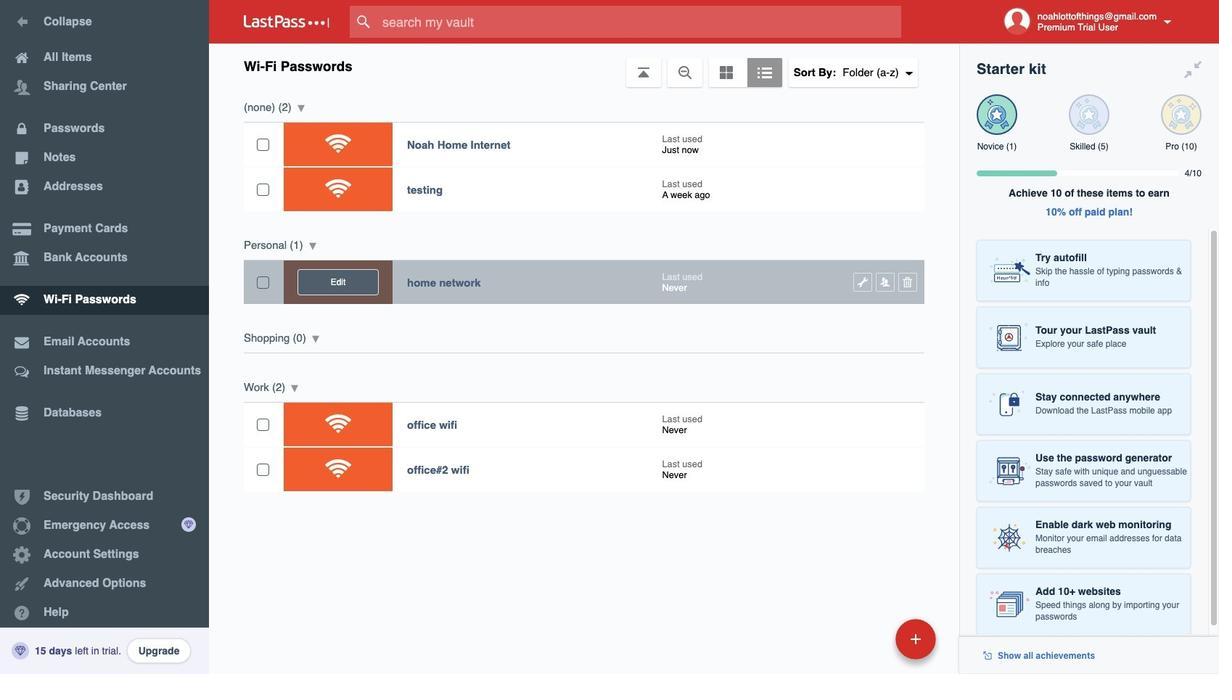 Task type: locate. For each thing, give the bounding box(es) containing it.
lastpass image
[[244, 15, 330, 28]]

vault options navigation
[[209, 44, 960, 87]]



Task type: describe. For each thing, give the bounding box(es) containing it.
new item element
[[796, 618, 942, 660]]

Search search field
[[350, 6, 930, 38]]

search my vault text field
[[350, 6, 930, 38]]

new item navigation
[[796, 615, 945, 674]]

main navigation navigation
[[0, 0, 209, 674]]



Task type: vqa. For each thing, say whether or not it's contained in the screenshot.
Search search box
yes



